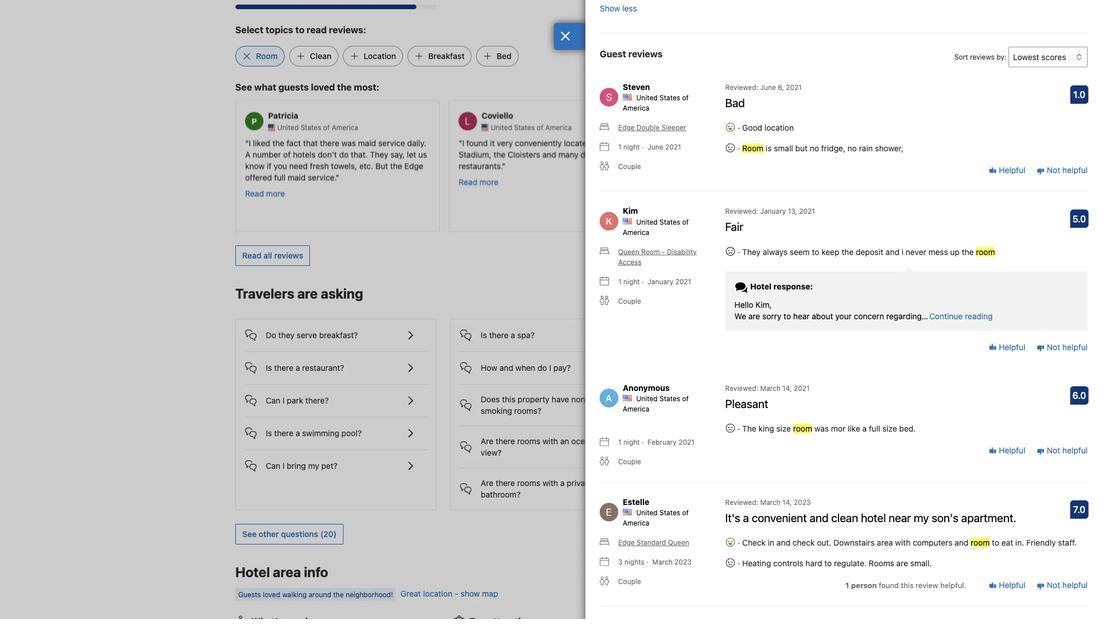Task type: describe. For each thing, give the bounding box(es) containing it.
united down anonymous
[[636, 395, 658, 403]]

there for is there a restaurant?
[[274, 364, 293, 373]]

· up professional
[[738, 144, 740, 153]]

would
[[714, 184, 736, 193]]

the inside "" i found it very conveniently located to yankee stadium, the cloisters and many delicious restaurants."
[[494, 149, 506, 159]]

sorry
[[762, 312, 781, 321]]

helpful for 1st not helpful button from the bottom of the list of reviews region
[[1062, 581, 1088, 591]]

to inside "" i found it very conveniently located to yankee stadium, the cloisters and many delicious restaurants."
[[594, 138, 601, 147]]

a right it's
[[743, 511, 749, 525]]

topics
[[266, 24, 293, 35]]

of up 'conveniently'
[[537, 123, 543, 131]]

read all reviews
[[242, 251, 303, 261]]

to inside hello kim, we are sorry to hear about your concern regarding… continue reading
[[784, 312, 791, 321]]

check
[[793, 539, 815, 548]]

pet?
[[321, 462, 337, 471]]

to left keep
[[812, 247, 819, 257]]

say,
[[390, 149, 405, 159]]

read for i found it very conveniently located to yankee stadium, the cloisters and many delicious restaurants.
[[459, 177, 477, 186]]

america up edge standard queen link
[[623, 520, 649, 528]]

i inside button
[[549, 364, 551, 373]]

· left check
[[738, 539, 740, 548]]

queen inside queen room - disability access
[[618, 248, 639, 256]]

america up that.
[[332, 123, 358, 131]]

it's
[[725, 511, 740, 525]]

1 for 1 night · june 2021
[[618, 143, 621, 151]]

america down kim on the top of the page
[[623, 228, 649, 236]]

1 night · february 2021
[[618, 439, 694, 447]]

full inside list of reviews region
[[869, 424, 880, 434]]

liked inside "" i liked the fact that there was maid service daily. a number of hotels don't do that.  they say, let us know if you need fresh towels, etc.  but the edge offered full maid service."
[[253, 138, 270, 147]]

they inside list of reviews region
[[742, 247, 761, 257]]

found for it
[[466, 138, 488, 147]]

p
[[252, 116, 257, 126]]

united down patricia
[[277, 123, 299, 131]]

we inside " everything was wonderful. the staff was amazing. luis, dominic and eric were very helpful, professional and very informative. we liked it so much we reserved it for thanksgiving weekend. i would recommend this hotel to anyone. loved it.
[[829, 161, 841, 170]]

it inside "" i found it very conveniently located to yankee stadium, the cloisters and many delicious restaurants."
[[490, 138, 495, 147]]

hotel inside " everything was wonderful. the staff was amazing. luis, dominic and eric were very helpful, professional and very informative. we liked it so much we reserved it for thanksgiving weekend. i would recommend this hotel to anyone. loved it.
[[800, 184, 819, 193]]

what
[[254, 82, 276, 93]]

know
[[245, 161, 265, 170]]

2 horizontal spatial it
[[779, 172, 784, 182]]

i inside " everything was wonderful. the staff was amazing. luis, dominic and eric were very helpful, professional and very informative. we liked it so much we reserved it for thanksgiving weekend. i would recommend this hotel to anyone. loved it.
[[710, 184, 712, 193]]

edge for it's a convenient and clean hotel near my son's apartment.
[[618, 539, 635, 547]]

reviewed: june 6, 2021
[[725, 83, 802, 91]]

response:
[[773, 282, 813, 292]]

0 vertical spatial questions
[[813, 442, 850, 452]]

states up sleeper at the right top of the page
[[660, 94, 680, 102]]

3 night from the top
[[623, 439, 640, 447]]

13,
[[788, 207, 797, 215]]

question
[[761, 412, 794, 422]]

and left eric
[[760, 149, 773, 159]]

· right nights
[[646, 559, 648, 567]]

smoking
[[481, 407, 512, 416]]

1 vertical spatial june
[[648, 143, 663, 151]]

helpful for 2nd not helpful button from the bottom of the list of reviews region
[[997, 446, 1025, 456]]

there inside "" i liked the fact that there was maid service daily. a number of hotels don't do that.  they say, let us know if you need fresh towels, etc.  but the edge offered full maid service."
[[320, 138, 339, 147]]

staff
[[792, 138, 809, 147]]

the right up
[[962, 247, 974, 257]]

travelers
[[235, 286, 294, 302]]

hotel for hotel area info
[[235, 565, 270, 581]]

reviewed: january 13, 2021
[[725, 207, 815, 215]]

seem
[[790, 247, 810, 257]]

convenient
[[752, 511, 807, 525]]

united down coviello at the left top of the page
[[491, 123, 512, 131]]

of up 1 night · february 2021
[[682, 395, 689, 403]]

room for queen room - disability access
[[641, 248, 660, 256]]

by:
[[997, 53, 1006, 61]]

0 horizontal spatial maid
[[288, 172, 306, 182]]

more for " i liked the fact that there was maid service daily. a number of hotels don't do that.  they say, let us know if you need fresh towels, etc.  but the edge offered full maid service.
[[266, 188, 285, 198]]

couple for bad
[[618, 163, 641, 171]]

· down edge double sleeper link
[[642, 143, 644, 151]]

read
[[307, 24, 327, 35]]

do inside button
[[538, 364, 547, 373]]

· down ask
[[738, 424, 740, 434]]

eat
[[1001, 539, 1013, 548]]

see availability button for travelers are asking
[[796, 285, 867, 305]]

2 vertical spatial march
[[652, 559, 673, 567]]

sobeida united states of america
[[695, 111, 785, 131]]

area inside list of reviews region
[[877, 539, 893, 548]]

is there a restaurant?
[[266, 364, 344, 373]]

states up that
[[301, 123, 321, 131]]

more for " i found it very conveniently located to yankee stadium, the cloisters and many delicious restaurants.
[[480, 177, 498, 186]]

edge standard queen
[[618, 539, 689, 547]]

very inside "" i found it very conveniently located to yankee stadium, the cloisters and many delicious restaurants."
[[497, 138, 513, 147]]

are for are there rooms with a private bathroom?
[[481, 479, 494, 488]]

2021 down 'disability' on the right top of page
[[675, 278, 691, 286]]

2021 up the question
[[794, 384, 810, 393]]

i
[[902, 247, 903, 257]]

united states of america up 'conveniently'
[[491, 123, 572, 131]]

1 no from the left
[[810, 144, 819, 153]]

1 vertical spatial 2023
[[674, 559, 691, 567]]

march for it's a convenient and clean hotel near my son's apartment.
[[760, 499, 780, 507]]

delicious
[[581, 149, 613, 159]]

helpful for 2nd not helpful button from the bottom of the list of reviews region
[[1062, 446, 1088, 456]]

of inside "" i liked the fact that there was maid service daily. a number of hotels don't do that.  they say, let us know if you need fresh towels, etc.  but the edge offered full maid service."
[[283, 149, 291, 159]]

apartment.
[[961, 511, 1016, 525]]

to left most
[[783, 442, 791, 452]]

america up the located
[[545, 123, 572, 131]]

1 for 1 night · february 2021
[[618, 439, 621, 447]]

reviews for guest
[[628, 48, 663, 59]]

america down anonymous
[[623, 405, 649, 413]]

(20)
[[320, 530, 337, 539]]

2 not helpful button from the top
[[1037, 342, 1088, 353]]

and up reserved
[[749, 161, 763, 170]]

2 no from the left
[[848, 144, 857, 153]]

hotel response:
[[748, 282, 813, 292]]

still
[[732, 378, 752, 392]]

is there a restaurant? button
[[245, 352, 427, 375]]

out.
[[817, 539, 831, 548]]

loved
[[311, 82, 335, 93]]

read for everything was wonderful. the staff was amazing. luis, dominic and eric were very helpful, professional and very informative. we liked it so much we reserved it for thanksgiving weekend. i would recommend this hotel to anyone. loved it.
[[672, 211, 691, 221]]

pool?
[[341, 429, 362, 438]]

not helpful for 2nd not helpful button from the bottom of the list of reviews region
[[1045, 446, 1088, 456]]

states down anyone.
[[660, 218, 680, 226]]

fresh
[[310, 161, 329, 170]]

united down kim on the top of the page
[[636, 218, 658, 226]]

there?
[[305, 396, 329, 406]]

can i park there? button
[[245, 385, 427, 408]]

helpful button for 3rd not helpful button from the bottom of the list of reviews region
[[989, 342, 1025, 353]]

6,
[[778, 83, 784, 91]]

· left february
[[642, 439, 644, 447]]

it.
[[728, 195, 734, 205]]

1 vertical spatial room
[[793, 424, 812, 434]]

can for can i park there?
[[266, 396, 280, 406]]

private
[[567, 479, 592, 488]]

rooms?
[[514, 407, 541, 416]]

· left the good
[[738, 123, 740, 132]]

2 not from the top
[[1047, 343, 1060, 352]]

there for are there rooms with a private bathroom?
[[496, 479, 515, 488]]

free wifi 9.0 meter
[[235, 4, 437, 9]]

2 size from the left
[[882, 424, 897, 434]]

see availability for info
[[803, 569, 860, 578]]

0 horizontal spatial we
[[683, 442, 694, 452]]

" i liked the fact that there was maid service daily. a number of hotels don't do that.  they say, let us know if you need fresh towels, etc.  but the edge offered full maid service.
[[245, 138, 427, 182]]

2 vertical spatial read more
[[672, 211, 712, 221]]

of up don't
[[323, 123, 330, 131]]

that.
[[351, 149, 368, 159]]

united states of america up that
[[277, 123, 358, 131]]

0 horizontal spatial are
[[297, 286, 318, 302]]

scored 5.0 element
[[1070, 210, 1088, 228]]

close image
[[560, 32, 571, 41]]

a left spa?
[[511, 331, 515, 340]]

bring
[[287, 462, 306, 471]]

of up edge standard queen
[[682, 509, 689, 517]]

to right hard
[[824, 559, 832, 569]]

there for are there rooms with an ocean view?
[[496, 437, 515, 446]]

the right loved
[[337, 82, 352, 93]]

full inside "" i liked the fact that there was maid service daily. a number of hotels don't do that.  they say, let us know if you need fresh towels, etc.  but the edge offered full maid service."
[[274, 172, 285, 182]]

with inside list of reviews region
[[895, 539, 911, 548]]

america up edge double sleeper link
[[623, 104, 649, 112]]

my inside button
[[308, 462, 319, 471]]

was inside list of reviews region
[[814, 424, 829, 434]]

see what guests loved the most:
[[235, 82, 379, 93]]

6.0
[[1073, 390, 1086, 401]]

reviewed: for it's a convenient and clean hotel near my son's apartment.
[[725, 499, 758, 507]]

the down say,
[[390, 161, 402, 170]]

a left restaurant?
[[296, 364, 300, 373]]

edge standard queen link
[[600, 538, 689, 548]]

reviewed: for fair
[[725, 207, 758, 215]]

read for i liked the fact that there was maid service daily. a number of hotels don't do that.  they say, let us know if you need fresh towels, etc.  but the edge offered full maid service.
[[245, 188, 264, 198]]

i for " i liked the fact that there was maid service daily. a number of hotels don't do that.  they say, let us know if you need fresh towels, etc.  but the edge offered full maid service.
[[249, 138, 251, 147]]

to left "eat"
[[992, 539, 999, 548]]

questions inside button
[[281, 530, 318, 539]]

the right keep
[[842, 247, 854, 257]]

computers
[[913, 539, 952, 548]]

· they always seem to keep the deposit and i never mess up the room
[[736, 247, 995, 257]]

· heating controls hard to regulate.  rooms are small.
[[736, 559, 932, 569]]

breakfast
[[428, 51, 465, 61]]

5.0
[[1073, 213, 1086, 224]]

· left heating at the bottom
[[738, 559, 740, 569]]

night for bad
[[623, 143, 640, 151]]

2021 right 13,
[[799, 207, 815, 215]]

" for i found it very conveniently located to yankee stadium, the cloisters and many delicious restaurants.
[[459, 138, 462, 147]]

in.
[[1015, 539, 1024, 548]]

not helpful for 1st not helpful button from the bottom of the list of reviews region
[[1045, 581, 1088, 591]]

1 horizontal spatial june
[[760, 83, 776, 91]]

travelers are asking
[[235, 286, 363, 302]]

see availability button for hotel area info
[[796, 564, 867, 584]]

see for hotel area info see availability button
[[803, 569, 818, 578]]

to left read
[[295, 24, 304, 35]]

3 not from the top
[[1047, 446, 1060, 456]]

united down the steven
[[636, 94, 658, 102]]

how and when do i pay? button
[[460, 352, 642, 375]]

4 not from the top
[[1047, 581, 1060, 591]]

queen room - disability access
[[618, 248, 697, 266]]

is there a swimming pool?
[[266, 429, 362, 438]]

shower,
[[875, 144, 903, 153]]

can for can i bring my pet?
[[266, 462, 280, 471]]

was up luis,
[[717, 138, 732, 147]]

2021 right 6,
[[786, 83, 802, 91]]

the left the "fact"
[[272, 138, 284, 147]]

they
[[278, 331, 295, 340]]

2021 down sleeper at the right top of the page
[[665, 143, 681, 151]]

when
[[515, 364, 535, 373]]

reviews:
[[329, 24, 366, 35]]

a right ask
[[754, 412, 759, 422]]

do they serve breakfast?
[[266, 331, 358, 340]]

states inside 'sobeida united states of america'
[[728, 123, 748, 131]]

pleasant
[[725, 397, 768, 411]]

1 horizontal spatial maid
[[358, 138, 376, 147]]

most:
[[354, 82, 379, 93]]

found for this
[[879, 581, 899, 590]]

availability for travelers are asking
[[820, 290, 860, 300]]

helpful for 4th not helpful button from the bottom of the list of reviews region
[[997, 166, 1025, 175]]

0 horizontal spatial area
[[273, 565, 301, 581]]

united states of america for bad
[[623, 94, 689, 112]]

they inside "" i liked the fact that there was maid service daily. a number of hotels don't do that.  they say, let us know if you need fresh towels, etc.  but the edge offered full maid service."
[[370, 149, 388, 159]]

1 horizontal spatial an
[[716, 442, 725, 452]]

0 vertical spatial january
[[760, 207, 786, 215]]

a inside 'button'
[[296, 429, 300, 438]]

and right in
[[777, 539, 790, 548]]

select topics to read reviews:
[[235, 24, 366, 35]]

clean
[[831, 511, 858, 525]]

other
[[259, 530, 279, 539]]

estelle
[[623, 498, 649, 507]]

3 couple from the top
[[618, 458, 641, 466]]

in
[[768, 539, 774, 548]]

informative.
[[783, 161, 827, 170]]

see left what
[[235, 82, 252, 93]]

is there a spa? button
[[460, 320, 642, 343]]

regulate.
[[834, 559, 867, 569]]

and left clean
[[810, 511, 829, 525]]

states up 'conveniently'
[[514, 123, 535, 131]]

hello kim, we are sorry to hear about your concern regarding… continue reading
[[734, 300, 993, 321]]

steven
[[623, 82, 650, 91]]

pay?
[[553, 364, 571, 373]]

ask a question
[[738, 412, 794, 422]]



Task type: locate. For each thing, give the bounding box(es) containing it.
are for are there rooms with an ocean view?
[[481, 437, 494, 446]]

2 reviewed: from the top
[[725, 207, 758, 215]]

0 horizontal spatial 2023
[[674, 559, 691, 567]]

located
[[564, 138, 591, 147]]

united states of america up -
[[623, 218, 689, 236]]

2 helpful button from the top
[[989, 342, 1025, 353]]

2 helpful from the top
[[1062, 343, 1088, 352]]

heating
[[742, 559, 771, 569]]

4 helpful from the top
[[997, 581, 1025, 591]]

0 horizontal spatial room
[[256, 51, 278, 61]]

1 vertical spatial hotel
[[861, 511, 886, 525]]

1 horizontal spatial read more
[[459, 177, 498, 186]]

of inside 'sobeida united states of america'
[[750, 123, 757, 131]]

small.
[[910, 559, 932, 569]]

see availability for asking
[[803, 290, 860, 300]]

room up most
[[793, 424, 812, 434]]

1 vertical spatial with
[[543, 479, 558, 488]]

1 horizontal spatial 2023
[[794, 499, 811, 507]]

0 vertical spatial full
[[274, 172, 285, 182]]

1 person found this review helpful.
[[845, 581, 966, 590]]

everything
[[676, 138, 715, 147]]

4 helpful button from the top
[[989, 580, 1025, 592]]

1 for 1 night · january 2021
[[618, 278, 621, 286]]

i up a
[[249, 138, 251, 147]]

2 vertical spatial we
[[683, 442, 694, 452]]

0 vertical spatial liked
[[253, 138, 270, 147]]

united states of america for fair
[[623, 218, 689, 236]]

1 horizontal spatial read more button
[[459, 176, 498, 188]]

check
[[742, 539, 766, 548]]

very down eric
[[765, 161, 781, 170]]

" inside "" i found it very conveniently located to yankee stadium, the cloisters and many delicious restaurants."
[[459, 138, 462, 147]]

2 availability from the top
[[820, 569, 860, 578]]

and
[[542, 149, 556, 159], [760, 149, 773, 159], [749, 161, 763, 170], [886, 247, 899, 257], [499, 364, 513, 373], [810, 511, 829, 525], [777, 539, 790, 548], [955, 539, 968, 548]]

2 horizontal spatial read more button
[[672, 211, 712, 222]]

1 vertical spatial do
[[538, 364, 547, 373]]

4 helpful from the top
[[1062, 581, 1088, 591]]

1 horizontal spatial more
[[480, 177, 498, 186]]

availability for hotel area info
[[820, 569, 860, 578]]

1 helpful button from the top
[[989, 165, 1025, 176]]

anonymous
[[623, 383, 670, 393]]

much
[[709, 172, 730, 182]]

1 horizontal spatial room
[[641, 248, 660, 256]]

0 horizontal spatial "
[[336, 172, 339, 182]]

with for an
[[543, 437, 558, 446]]

full down 'you'
[[274, 172, 285, 182]]

1 not helpful from the top
[[1045, 166, 1088, 175]]

liked up number
[[253, 138, 270, 147]]

2 vertical spatial are
[[896, 559, 908, 569]]

was right but
[[811, 138, 826, 147]]

1 14, from the top
[[782, 384, 792, 393]]

1 vertical spatial liked
[[672, 172, 689, 182]]

edge for bad
[[618, 124, 635, 132]]

scored 7.0 element
[[1070, 501, 1088, 519]]

and inside button
[[499, 364, 513, 373]]

0 vertical spatial room
[[256, 51, 278, 61]]

2 see availability from the top
[[803, 569, 860, 578]]

a left 'swimming'
[[296, 429, 300, 438]]

january left 13,
[[760, 207, 786, 215]]

edge inside "" i liked the fact that there was maid service daily. a number of hotels don't do that.  they say, let us know if you need fresh towels, etc.  but the edge offered full maid service."
[[404, 161, 423, 170]]

most
[[793, 442, 811, 452]]

queen inside edge standard queen link
[[668, 539, 689, 547]]

2 not helpful from the top
[[1045, 343, 1088, 352]]

can inside button
[[266, 462, 280, 471]]

can left bring
[[266, 462, 280, 471]]

is for is there a swimming pool?
[[266, 429, 272, 438]]

room left -
[[641, 248, 660, 256]]

2021 right february
[[679, 439, 694, 447]]

rooms inside are there rooms with a private bathroom?
[[517, 479, 540, 488]]

0 vertical spatial can
[[266, 396, 280, 406]]

1 for 1 person found this review helpful.
[[845, 581, 849, 590]]

4 not helpful from the top
[[1045, 581, 1088, 591]]

0 horizontal spatial have
[[552, 395, 569, 405]]

access
[[618, 258, 641, 266]]

1 are from the top
[[481, 437, 494, 446]]

0 vertical spatial 2023
[[794, 499, 811, 507]]

of up sleeper at the right top of the page
[[682, 94, 689, 102]]

1 reviewed: from the top
[[725, 83, 758, 91]]

couple for it's a convenient and clean hotel near my son's apartment.
[[618, 578, 641, 586]]

read down the restaurants.
[[459, 177, 477, 186]]

march down edge standard queen
[[652, 559, 673, 567]]

found down rooms
[[879, 581, 899, 590]]

0 vertical spatial 14,
[[782, 384, 792, 393]]

4 not helpful button from the top
[[1037, 580, 1088, 592]]

3 not helpful from the top
[[1045, 446, 1088, 456]]

are left asking
[[297, 286, 318, 302]]

1 horizontal spatial liked
[[672, 172, 689, 182]]

america up "is"
[[759, 123, 785, 131]]

1 vertical spatial this
[[502, 395, 516, 405]]

rooms
[[517, 437, 540, 446], [517, 479, 540, 488]]

is for is there a restaurant?
[[266, 364, 272, 373]]

1 " from the left
[[245, 138, 249, 147]]

about
[[812, 312, 833, 321]]

1 horizontal spatial "
[[502, 161, 505, 170]]

helpful.
[[940, 581, 966, 590]]

can inside button
[[266, 396, 280, 406]]

2 vertical spatial room
[[971, 539, 990, 548]]

is there a swimming pool? button
[[245, 418, 427, 441]]

1 night from the top
[[623, 143, 640, 151]]

there up view?
[[496, 437, 515, 446]]

1 not from the top
[[1047, 166, 1060, 175]]

3 helpful from the top
[[1062, 446, 1088, 456]]

i inside button
[[283, 396, 285, 406]]

0 vertical spatial rooms
[[517, 437, 540, 446]]

thanksgiving
[[799, 172, 848, 182]]

yankee
[[603, 138, 630, 147]]

edge double sleeper
[[618, 124, 686, 132]]

a left private
[[560, 479, 565, 488]]

is for is there a spa?
[[481, 331, 487, 340]]

2 horizontal spatial room
[[742, 144, 763, 153]]

this is a carousel with rotating slides. it displays featured reviews of the property. use the next and previous buttons to navigate. region
[[226, 96, 876, 236]]

states up edge standard queen
[[660, 509, 680, 517]]

room inside queen room - disability access
[[641, 248, 660, 256]]

my right near
[[914, 511, 929, 525]]

0 vertical spatial found
[[466, 138, 488, 147]]

2 " from the left
[[459, 138, 462, 147]]

there for is there a spa?
[[489, 331, 509, 340]]

helpful button for 2nd not helpful button from the bottom of the list of reviews region
[[989, 446, 1025, 457]]

1 vertical spatial edge
[[404, 161, 423, 170]]

united down estelle
[[636, 509, 658, 517]]

2 are from the top
[[481, 479, 494, 488]]

0 vertical spatial march
[[760, 384, 780, 393]]

1 horizontal spatial no
[[848, 144, 857, 153]]

they left always
[[742, 247, 761, 257]]

0 horizontal spatial it
[[490, 138, 495, 147]]

0 horizontal spatial my
[[308, 462, 319, 471]]

1 size from the left
[[776, 424, 791, 434]]

1 vertical spatial my
[[914, 511, 929, 525]]

0 vertical spatial my
[[308, 462, 319, 471]]

are left small.
[[896, 559, 908, 569]]

1 horizontal spatial january
[[760, 207, 786, 215]]

still looking?
[[732, 378, 800, 392]]

· down fair
[[738, 247, 740, 257]]

i for " i found it very conveniently located to yankee stadium, the cloisters and many delicious restaurants.
[[462, 138, 464, 147]]

1 horizontal spatial the
[[776, 138, 790, 147]]

with for a
[[543, 479, 558, 488]]

availability up your on the bottom of the page
[[820, 290, 860, 300]]

show less button
[[600, 0, 637, 19]]

and right computers at the bottom of page
[[955, 539, 968, 548]]

found up stadium, on the top
[[466, 138, 488, 147]]

0 vertical spatial are
[[297, 286, 318, 302]]

weekend.
[[672, 184, 707, 193]]

park
[[287, 396, 303, 406]]

2 rooms from the top
[[517, 479, 540, 488]]

1 horizontal spatial found
[[879, 581, 899, 590]]

1 horizontal spatial they
[[742, 247, 761, 257]]

not helpful for 4th not helpful button from the bottom of the list of reviews region
[[1045, 166, 1088, 175]]

i inside "" i found it very conveniently located to yankee stadium, the cloisters and many delicious restaurants."
[[462, 138, 464, 147]]

how and when do i pay?
[[481, 364, 571, 373]]

14, for pleasant
[[782, 384, 792, 393]]

this inside 'does this property have non- smoking rooms?'
[[502, 395, 516, 405]]

1 availability from the top
[[820, 290, 860, 300]]

with down near
[[895, 539, 911, 548]]

2 see availability button from the top
[[796, 564, 867, 584]]

looking?
[[755, 378, 800, 392]]

0 vertical spatial with
[[543, 437, 558, 446]]

the inside list of reviews region
[[742, 424, 756, 434]]

1 vertical spatial room
[[742, 144, 763, 153]]

see up hear
[[803, 290, 818, 300]]

helpful,
[[672, 161, 700, 170]]

recommend
[[738, 184, 782, 193]]

and left i
[[886, 247, 899, 257]]

reviewed: for bad
[[725, 83, 758, 91]]

united down sobeida
[[704, 123, 726, 131]]

this inside list of reviews region
[[901, 581, 914, 590]]

2023 up the convenient
[[794, 499, 811, 507]]

14,
[[782, 384, 792, 393], [782, 499, 792, 507]]

0 vertical spatial night
[[623, 143, 640, 151]]

0 vertical spatial is
[[481, 331, 487, 340]]

all
[[263, 251, 272, 261]]

2 can from the top
[[266, 462, 280, 471]]

can i bring my pet?
[[266, 462, 337, 471]]

2 vertical spatial more
[[693, 211, 712, 221]]

it left "for"
[[779, 172, 784, 182]]

the inside " everything was wonderful. the staff was amazing. luis, dominic and eric were very helpful, professional and very informative. we liked it so much we reserved it for thanksgiving weekend. i would recommend this hotel to anyone. loved it.
[[776, 138, 790, 147]]

rooms for view?
[[517, 437, 540, 446]]

14, for it's a convenient and clean hotel near my son's apartment.
[[782, 499, 792, 507]]

0 vertical spatial "
[[502, 161, 505, 170]]

to up delicious
[[594, 138, 601, 147]]

scored 6.0 element
[[1070, 387, 1088, 405]]

do right when
[[538, 364, 547, 373]]

my inside list of reviews region
[[914, 511, 929, 525]]

1 vertical spatial january
[[648, 278, 673, 286]]

read left all
[[242, 251, 261, 261]]

see left "other"
[[242, 530, 257, 539]]

0 horizontal spatial do
[[339, 149, 349, 159]]

1 vertical spatial "
[[336, 172, 339, 182]]

property
[[518, 395, 550, 405]]

how
[[481, 364, 497, 373]]

controls
[[773, 559, 803, 569]]

this inside " everything was wonderful. the staff was amazing. luis, dominic and eric were very helpful, professional and very informative. we liked it so much we reserved it for thanksgiving weekend. i would recommend this hotel to anyone. loved it.
[[784, 184, 798, 193]]

" up a
[[245, 138, 249, 147]]

can i park there?
[[266, 396, 329, 406]]

0 vertical spatial are
[[481, 437, 494, 446]]

bad
[[725, 96, 745, 109]]

they up but
[[370, 149, 388, 159]]

couple down 1 night · february 2021
[[618, 458, 641, 466]]

no left rain
[[848, 144, 857, 153]]

1 horizontal spatial it
[[692, 172, 696, 182]]

reviews right guest
[[628, 48, 663, 59]]

reviews inside button
[[274, 251, 303, 261]]

1 horizontal spatial are
[[748, 312, 760, 321]]

reviews right all
[[274, 251, 303, 261]]

reviews left by:
[[970, 53, 995, 61]]

we inside hello kim, we are sorry to hear about your concern regarding… continue reading
[[734, 312, 746, 321]]

1 see availability button from the top
[[796, 285, 867, 305]]

are there rooms with an ocean view? button
[[460, 427, 642, 459]]

4 reviewed: from the top
[[725, 499, 758, 507]]

amazing.
[[672, 149, 706, 159]]

3 helpful from the top
[[997, 446, 1025, 456]]

4 couple from the top
[[618, 578, 641, 586]]

states up wonderful. at the right top of the page
[[728, 123, 748, 131]]

2 couple from the top
[[618, 297, 641, 305]]

0 vertical spatial hotel
[[800, 184, 819, 193]]

2 horizontal spatial more
[[693, 211, 712, 221]]

0 horizontal spatial june
[[648, 143, 663, 151]]

2 vertical spatial with
[[895, 539, 911, 548]]

do inside "" i liked the fact that there was maid service daily. a number of hotels don't do that.  they say, let us know if you need fresh towels, etc.  but the edge offered full maid service."
[[339, 149, 349, 159]]

are there rooms with a private bathroom?
[[481, 479, 592, 500]]

1 vertical spatial read more
[[245, 188, 285, 198]]

to inside " everything was wonderful. the staff was amazing. luis, dominic and eric were very helpful, professional and very informative. we liked it so much we reserved it for thanksgiving weekend. i would recommend this hotel to anyone. loved it.
[[821, 184, 828, 193]]

can i bring my pet? button
[[245, 450, 427, 473]]

0 horizontal spatial the
[[742, 424, 756, 434]]

nights
[[624, 559, 644, 567]]

read all reviews button
[[235, 246, 310, 266]]

united states of america for it's a convenient and clean hotel near my son's apartment.
[[623, 509, 689, 528]]

etc.
[[359, 161, 373, 170]]

downstairs
[[834, 539, 875, 548]]

i up loved
[[710, 184, 712, 193]]

1 vertical spatial more
[[266, 188, 285, 198]]

full right the 'like'
[[869, 424, 880, 434]]

1 rooms from the top
[[517, 437, 540, 446]]

the
[[337, 82, 352, 93], [272, 138, 284, 147], [494, 149, 506, 159], [390, 161, 402, 170], [842, 247, 854, 257], [962, 247, 974, 257]]

reviewed: for pleasant
[[725, 384, 758, 393]]

an inside are there rooms with an ocean view?
[[560, 437, 569, 446]]

see availability button up about
[[796, 285, 867, 305]]

3 not helpful button from the top
[[1037, 446, 1088, 457]]

1 helpful from the top
[[1062, 166, 1088, 175]]

so
[[698, 172, 707, 182]]

there inside are there rooms with a private bathroom?
[[496, 479, 515, 488]]

and inside "" i found it very conveniently located to yankee stadium, the cloisters and many delicious restaurants."
[[542, 149, 556, 159]]

1 vertical spatial march
[[760, 499, 780, 507]]

march for pleasant
[[760, 384, 780, 393]]

0 horizontal spatial hotel
[[235, 565, 270, 581]]

1 not helpful button from the top
[[1037, 165, 1088, 176]]

0 horizontal spatial this
[[502, 395, 516, 405]]

june
[[760, 83, 776, 91], [648, 143, 663, 151]]

read more button down anyone.
[[672, 211, 712, 222]]

there up don't
[[320, 138, 339, 147]]

are inside hello kim, we are sorry to hear about your concern regarding… continue reading
[[748, 312, 760, 321]]

are there rooms with a private bathroom? button
[[460, 469, 642, 501]]

0 vertical spatial queen
[[618, 248, 639, 256]]

0 vertical spatial area
[[877, 539, 893, 548]]

0 vertical spatial have
[[552, 395, 569, 405]]

i inside button
[[283, 462, 285, 471]]

night for fair
[[623, 278, 640, 286]]

queen room - disability access link
[[600, 247, 711, 267]]

2 vertical spatial is
[[266, 429, 272, 438]]

of down anyone.
[[682, 218, 689, 226]]

edge up yankee
[[618, 124, 635, 132]]

to left hear
[[784, 312, 791, 321]]

are inside are there rooms with an ocean view?
[[481, 437, 494, 446]]

and down 'conveniently'
[[542, 149, 556, 159]]

loved
[[703, 195, 726, 205]]

questions left (20) at the bottom left
[[281, 530, 318, 539]]

1 vertical spatial we
[[734, 312, 746, 321]]

reviewed: up bad
[[725, 83, 758, 91]]

1 vertical spatial they
[[742, 247, 761, 257]]

1 vertical spatial availability
[[820, 569, 860, 578]]

helpful for 3rd not helpful button from the bottom of the list of reviews region
[[1062, 343, 1088, 352]]

found inside "" i found it very conveniently located to yankee stadium, the cloisters and many delicious restaurants."
[[466, 138, 488, 147]]

0 vertical spatial hotel
[[750, 282, 772, 292]]

can left park
[[266, 396, 280, 406]]

0 vertical spatial room
[[976, 247, 995, 257]]

there left spa?
[[489, 331, 509, 340]]

reviewed: up it's
[[725, 499, 758, 507]]

0 vertical spatial we
[[829, 161, 841, 170]]

this left review
[[901, 581, 914, 590]]

hard
[[806, 559, 822, 569]]

fair
[[725, 220, 743, 234]]

with left private
[[543, 479, 558, 488]]

0 horizontal spatial read more button
[[245, 188, 285, 199]]

2 helpful from the top
[[997, 343, 1025, 352]]

0 vertical spatial maid
[[358, 138, 376, 147]]

1 horizontal spatial my
[[914, 511, 929, 525]]

many
[[558, 149, 578, 159]]

read more for " i found it very conveniently located to yankee stadium, the cloisters and many delicious restaurants.
[[459, 177, 498, 186]]

liked
[[253, 138, 270, 147], [672, 172, 689, 182]]

asking
[[321, 286, 363, 302]]

read more down the restaurants.
[[459, 177, 498, 186]]

united states of america image
[[482, 124, 488, 131]]

deposit
[[856, 247, 883, 257]]

i for can i bring my pet?
[[283, 462, 285, 471]]

" for restaurants.
[[502, 161, 505, 170]]

" for i liked the fact that there was maid service daily. a number of hotels don't do that.  they say, let us know if you need fresh towels, etc.  but the edge offered full maid service.
[[245, 138, 249, 147]]

i up stadium, on the top
[[462, 138, 464, 147]]

" inside "" i liked the fact that there was maid service daily. a number of hotels don't do that.  they say, let us know if you need fresh towels, etc.  but the edge offered full maid service."
[[245, 138, 249, 147]]

small
[[774, 144, 793, 153]]

0 horizontal spatial an
[[560, 437, 569, 446]]

read down anyone.
[[672, 211, 691, 221]]

hotels
[[293, 149, 316, 159]]

select
[[235, 24, 263, 35]]

1 horizontal spatial have
[[697, 442, 714, 452]]

1 horizontal spatial very
[[765, 161, 781, 170]]

rooms for bathroom?
[[517, 479, 540, 488]]

" inside " everything was wonderful. the staff was amazing. luis, dominic and eric were very helpful, professional and very informative. we liked it so much we reserved it for thanksgiving weekend. i would recommend this hotel to anyone. loved it.
[[672, 138, 676, 147]]

0 horizontal spatial reviews
[[274, 251, 303, 261]]

1 vertical spatial see availability
[[803, 569, 860, 578]]

there inside 'button'
[[274, 429, 293, 438]]

couple for fair
[[618, 297, 641, 305]]

good
[[742, 123, 762, 132]]

a right the 'like'
[[862, 424, 867, 434]]

hotel up kim,
[[750, 282, 772, 292]]

not
[[1047, 166, 1060, 175], [1047, 343, 1060, 352], [1047, 446, 1060, 456], [1047, 581, 1060, 591]]

3 " from the left
[[672, 138, 676, 147]]

always
[[763, 247, 788, 257]]

there for is there a swimming pool?
[[274, 429, 293, 438]]

0 horizontal spatial more
[[266, 188, 285, 198]]

united states of america image
[[268, 124, 275, 131]]

0 horizontal spatial read more
[[245, 188, 285, 198]]

0 horizontal spatial questions
[[281, 530, 318, 539]]

reviews for sort
[[970, 53, 995, 61]]

14, up the question
[[782, 384, 792, 393]]

0 horizontal spatial very
[[497, 138, 513, 147]]

it's a convenient and clean hotel near my son's apartment.
[[725, 511, 1016, 525]]

a inside are there rooms with a private bathroom?
[[560, 479, 565, 488]]

read more for " i liked the fact that there was maid service daily. a number of hotels don't do that.  they say, let us know if you need fresh towels, etc.  but the edge offered full maid service.
[[245, 188, 285, 198]]

list of reviews region
[[593, 67, 1095, 620]]

0 vertical spatial see availability button
[[796, 285, 867, 305]]

3 helpful button from the top
[[989, 446, 1025, 457]]

can
[[266, 396, 280, 406], [266, 462, 280, 471]]

bed
[[497, 51, 512, 61]]

and right how
[[499, 364, 513, 373]]

3 nights · march 2023
[[618, 559, 691, 567]]

3 reviewed: from the top
[[725, 384, 758, 393]]

january
[[760, 207, 786, 215], [648, 278, 673, 286]]

liked inside " everything was wonderful. the staff was amazing. luis, dominic and eric were very helpful, professional and very informative. we liked it so much we reserved it for thanksgiving weekend. i would recommend this hotel to anyone. loved it.
[[672, 172, 689, 182]]

united states of america for pleasant
[[623, 395, 689, 413]]

room for · room is small but no fridge, no rain shower,
[[742, 144, 763, 153]]

helpful down 6.0
[[1062, 446, 1088, 456]]

2 horizontal spatial very
[[812, 149, 828, 159]]

reading
[[965, 312, 993, 321]]

not helpful for 3rd not helpful button from the bottom of the list of reviews region
[[1045, 343, 1088, 352]]

area left info
[[273, 565, 301, 581]]

helpful button for 4th not helpful button from the bottom of the list of reviews region
[[989, 165, 1025, 176]]

hotel for hotel response:
[[750, 282, 772, 292]]

states
[[660, 94, 680, 102], [301, 123, 321, 131], [514, 123, 535, 131], [728, 123, 748, 131], [660, 218, 680, 226], [660, 395, 680, 403], [660, 509, 680, 517]]

1 can from the top
[[266, 396, 280, 406]]

0 vertical spatial more
[[480, 177, 498, 186]]

i inside "" i liked the fact that there was maid service daily. a number of hotels don't do that.  they say, let us know if you need fresh towels, etc.  but the edge offered full maid service."
[[249, 138, 251, 147]]

rooms inside are there rooms with an ocean view?
[[517, 437, 540, 446]]

" everything was wonderful. the staff was amazing. luis, dominic and eric were very helpful, professional and very informative. we liked it so much we reserved it for thanksgiving weekend. i would recommend this hotel to anyone. loved it.
[[672, 138, 848, 205]]

rooms up bathroom?
[[517, 479, 540, 488]]

helpful for 3rd not helpful button from the bottom of the list of reviews region
[[997, 343, 1025, 352]]

· down queen room - disability access link
[[642, 278, 644, 286]]

questions down · the king size room was mor like a full size bed.
[[813, 442, 850, 452]]

a
[[511, 331, 515, 340], [296, 364, 300, 373], [754, 412, 759, 422], [862, 424, 867, 434], [296, 429, 300, 438], [560, 479, 565, 488], [743, 511, 749, 525]]

scored 1.0 element
[[1070, 85, 1088, 104]]

2 vertical spatial night
[[623, 439, 640, 447]]

room down topics
[[256, 51, 278, 61]]

2 14, from the top
[[782, 499, 792, 507]]

2 night from the top
[[623, 278, 640, 286]]

states down anonymous
[[660, 395, 680, 403]]

helpful for 4th not helpful button from the bottom of the list of reviews region
[[1062, 166, 1088, 175]]

are inside are there rooms with a private bathroom?
[[481, 479, 494, 488]]

1 helpful from the top
[[997, 166, 1025, 175]]

read more button for " i found it very conveniently located to yankee stadium, the cloisters and many delicious restaurants.
[[459, 176, 498, 188]]

the up eric
[[776, 138, 790, 147]]

was inside "" i liked the fact that there was maid service daily. a number of hotels don't do that.  they say, let us know if you need fresh towels, etc.  but the edge offered full maid service."
[[341, 138, 356, 147]]

clean
[[310, 51, 331, 61]]

the down ask
[[742, 424, 756, 434]]

found inside list of reviews region
[[879, 581, 899, 590]]

fridge,
[[821, 144, 845, 153]]

there up bathroom?
[[496, 479, 515, 488]]

1 horizontal spatial questions
[[813, 442, 850, 452]]

united inside 'sobeida united states of america'
[[704, 123, 726, 131]]

helpful down staff.
[[1062, 581, 1088, 591]]

i for can i park there?
[[283, 396, 285, 406]]

son's
[[932, 511, 959, 525]]

with inside are there rooms with a private bathroom?
[[543, 479, 558, 488]]

hotel inside list of reviews region
[[750, 282, 772, 292]]

have inside 'does this property have non- smoking rooms?'
[[552, 395, 569, 405]]

there inside are there rooms with an ocean view?
[[496, 437, 515, 446]]

see for see other questions (20) button
[[242, 530, 257, 539]]

1 see availability from the top
[[803, 290, 860, 300]]

rain
[[859, 144, 873, 153]]

-
[[662, 248, 665, 256]]

hear
[[793, 312, 810, 321]]

we
[[732, 172, 743, 182]]

ask a question button
[[731, 407, 801, 428]]

hotel inside list of reviews region
[[861, 511, 886, 525]]

see for see availability button corresponding to travelers are asking
[[803, 290, 818, 300]]

0 horizontal spatial found
[[466, 138, 488, 147]]

instant
[[727, 442, 752, 452]]

" for don't
[[336, 172, 339, 182]]

read more button for " i liked the fact that there was maid service daily. a number of hotels don't do that.  they say, let us know if you need fresh towels, etc.  but the edge offered full maid service.
[[245, 188, 285, 199]]

america inside 'sobeida united states of america'
[[759, 123, 785, 131]]

show less
[[600, 3, 637, 13]]

1 couple from the top
[[618, 163, 641, 171]]

1 horizontal spatial we
[[734, 312, 746, 321]]

2 vertical spatial very
[[765, 161, 781, 170]]

0 vertical spatial see availability
[[803, 290, 860, 300]]

is inside 'button'
[[266, 429, 272, 438]]

1 vertical spatial are
[[481, 479, 494, 488]]

with inside are there rooms with an ocean view?
[[543, 437, 558, 446]]

friendly
[[1026, 539, 1056, 548]]

view?
[[481, 448, 502, 458]]

0 vertical spatial june
[[760, 83, 776, 91]]

see availability up about
[[803, 290, 860, 300]]

but
[[795, 144, 808, 153]]



Task type: vqa. For each thing, say whether or not it's contained in the screenshot.
up
yes



